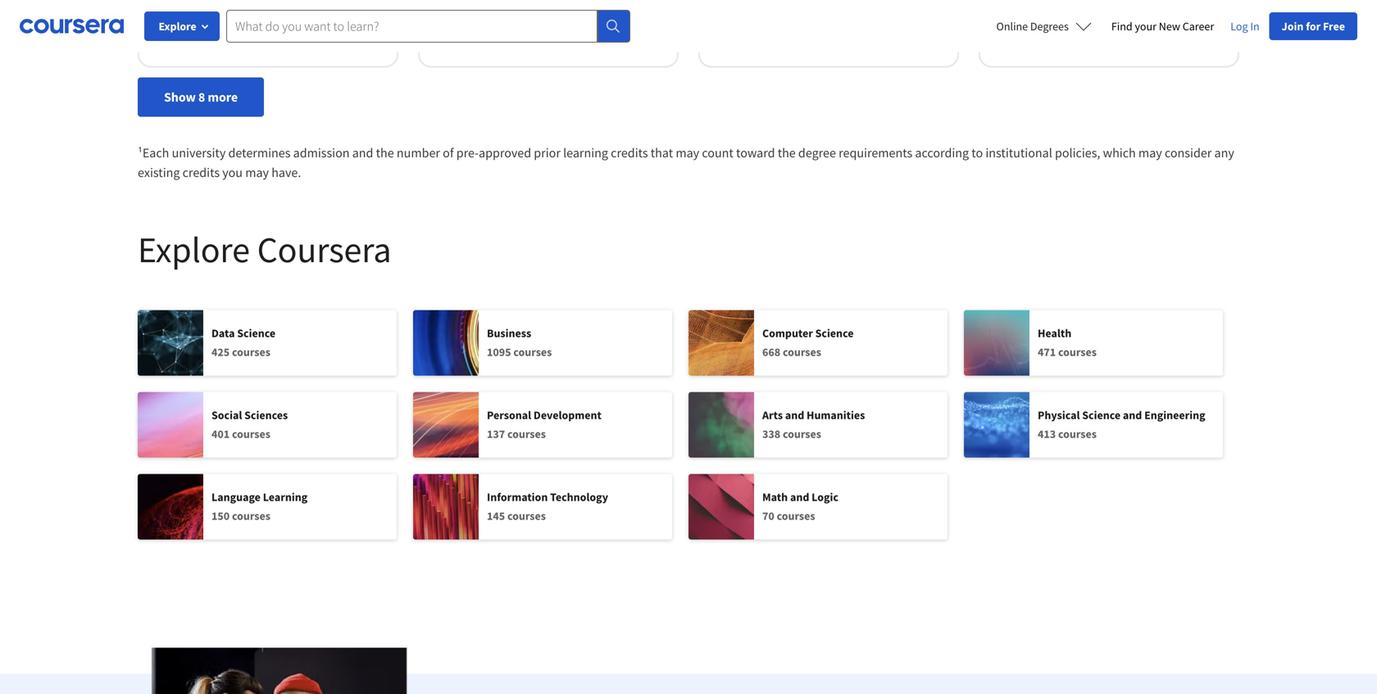 Task type: locate. For each thing, give the bounding box(es) containing it.
courses down computer
[[783, 345, 821, 360]]

science inside data science 425 courses
[[237, 326, 276, 341]]

course
[[152, 37, 186, 52], [433, 37, 466, 52]]

technology
[[550, 490, 608, 505]]

courses inside information technology 145 courses
[[507, 509, 546, 523]]

courses down language
[[232, 509, 270, 523]]

consider
[[1165, 145, 1212, 161]]

1 horizontal spatial course
[[433, 37, 466, 52]]

courses down the personal
[[507, 427, 546, 441]]

the left degree
[[778, 145, 796, 161]]

the
[[376, 145, 394, 161], [778, 145, 796, 161]]

and inside ¹each university determines admission and the number of pre-approved prior learning credits that may count toward the degree requirements according to institutional policies, which may consider any existing credits you may have.
[[352, 145, 373, 161]]

courses down physical
[[1058, 427, 1097, 441]]

science for 425 courses
[[237, 326, 276, 341]]

0 horizontal spatial science
[[237, 326, 276, 341]]

degrees
[[1030, 19, 1069, 34]]

and
[[352, 145, 373, 161], [785, 408, 804, 423], [1123, 408, 1142, 423], [790, 490, 809, 505]]

What do you want to learn? text field
[[226, 10, 598, 43]]

0 horizontal spatial the
[[376, 145, 394, 161]]

free
[[1323, 19, 1345, 34]]

courses inside math and logic 70 courses
[[777, 509, 815, 523]]

401
[[211, 427, 230, 441]]

0 vertical spatial explore
[[159, 19, 196, 34]]

according
[[915, 145, 969, 161]]

your
[[1135, 19, 1157, 34]]

1 vertical spatial credits
[[182, 164, 220, 181]]

science right data
[[237, 326, 276, 341]]

science for 668 courses
[[815, 326, 854, 341]]

0 horizontal spatial may
[[245, 164, 269, 181]]

credits
[[611, 145, 648, 161], [182, 164, 220, 181]]

1 vertical spatial explore
[[138, 227, 250, 272]]

courses down health
[[1058, 345, 1097, 360]]

courses down sciences at the bottom left
[[232, 427, 270, 441]]

1 horizontal spatial credits
[[611, 145, 648, 161]]

and inside math and logic 70 courses
[[790, 490, 809, 505]]

may down "determines"
[[245, 164, 269, 181]]

1 course from the left
[[152, 37, 186, 52]]

courses
[[232, 345, 270, 360], [513, 345, 552, 360], [783, 345, 821, 360], [1058, 345, 1097, 360], [232, 427, 270, 441], [507, 427, 546, 441], [783, 427, 821, 441], [1058, 427, 1097, 441], [232, 509, 270, 523], [507, 509, 546, 523], [777, 509, 815, 523]]

language learning 150 courses
[[211, 490, 308, 523]]

policies,
[[1055, 145, 1100, 161]]

may
[[676, 145, 699, 161], [1138, 145, 1162, 161], [245, 164, 269, 181]]

log
[[1230, 19, 1248, 34]]

explore inside dropdown button
[[159, 19, 196, 34]]

science
[[237, 326, 276, 341], [815, 326, 854, 341], [1082, 408, 1121, 423]]

the left number
[[376, 145, 394, 161]]

70
[[762, 509, 774, 523]]

and right admission
[[352, 145, 373, 161]]

explore button
[[144, 11, 220, 41]]

and left engineering
[[1123, 408, 1142, 423]]

2 horizontal spatial may
[[1138, 145, 1162, 161]]

may right that
[[676, 145, 699, 161]]

courses right 70
[[777, 509, 815, 523]]

1 horizontal spatial the
[[778, 145, 796, 161]]

471
[[1038, 345, 1056, 360]]

toward
[[736, 145, 775, 161]]

science inside computer science 668 courses
[[815, 326, 854, 341]]

log in link
[[1221, 16, 1269, 36]]

explore for explore
[[159, 19, 196, 34]]

personal
[[487, 408, 531, 423]]

courses inside the "language learning 150 courses"
[[232, 509, 270, 523]]

338
[[762, 427, 780, 441]]

arts and humanities 338 courses
[[762, 408, 865, 441]]

business 1095 courses
[[487, 326, 552, 360]]

determines
[[228, 145, 291, 161]]

number
[[397, 145, 440, 161]]

and right arts on the bottom right
[[785, 408, 804, 423]]

logic
[[812, 490, 838, 505]]

courses right 425
[[232, 345, 270, 360]]

science right physical
[[1082, 408, 1121, 423]]

requirements
[[839, 145, 912, 161]]

credits down university
[[182, 164, 220, 181]]

institutional
[[985, 145, 1052, 161]]

approved
[[479, 145, 531, 161]]

science right computer
[[815, 326, 854, 341]]

2 course from the left
[[433, 37, 466, 52]]

150
[[211, 509, 230, 523]]

pre-
[[456, 145, 479, 161]]

join for free link
[[1269, 12, 1357, 40]]

explore coursera
[[138, 227, 391, 272]]

computer science 668 courses
[[762, 326, 854, 360]]

and inside arts and humanities 338 courses
[[785, 408, 804, 423]]

None search field
[[226, 10, 630, 43]]

log in
[[1230, 19, 1260, 34]]

0 horizontal spatial credits
[[182, 164, 220, 181]]

science inside physical science and engineering 413 courses
[[1082, 408, 1121, 423]]

existing
[[138, 164, 180, 181]]

courses down information
[[507, 509, 546, 523]]

that
[[651, 145, 673, 161]]

145
[[487, 509, 505, 523]]

explore
[[159, 19, 196, 34], [138, 227, 250, 272]]

count
[[702, 145, 733, 161]]

courses right 338
[[783, 427, 821, 441]]

may right which in the top right of the page
[[1138, 145, 1162, 161]]

1 horizontal spatial science
[[815, 326, 854, 341]]

courses inside personal development 137 courses
[[507, 427, 546, 441]]

courses inside "health 471 courses"
[[1058, 345, 1097, 360]]

425
[[211, 345, 230, 360]]

¹each university determines admission and the number of pre-approved prior learning credits that may count toward the degree requirements according to institutional policies, which may consider any existing credits you may have.
[[138, 145, 1234, 181]]

courses down "business"
[[513, 345, 552, 360]]

413
[[1038, 427, 1056, 441]]

admission
[[293, 145, 350, 161]]

and right math
[[790, 490, 809, 505]]

personal development 137 courses
[[487, 408, 602, 441]]

1 horizontal spatial may
[[676, 145, 699, 161]]

2 horizontal spatial science
[[1082, 408, 1121, 423]]

show
[[164, 89, 196, 105]]

0 horizontal spatial course
[[152, 37, 186, 52]]

1 the from the left
[[376, 145, 394, 161]]

¹each
[[138, 145, 169, 161]]

credits left that
[[611, 145, 648, 161]]



Task type: describe. For each thing, give the bounding box(es) containing it.
online degrees
[[996, 19, 1069, 34]]

show 8 more button
[[138, 78, 264, 117]]

health 471 courses
[[1038, 326, 1097, 360]]

online degrees button
[[983, 8, 1105, 44]]

engineering
[[1144, 408, 1205, 423]]

to
[[972, 145, 983, 161]]

courses inside computer science 668 courses
[[783, 345, 821, 360]]

explore for explore coursera
[[138, 227, 250, 272]]

information
[[487, 490, 548, 505]]

coursera
[[257, 227, 391, 272]]

any
[[1214, 145, 1234, 161]]

137
[[487, 427, 505, 441]]

courses inside 'business 1095 courses'
[[513, 345, 552, 360]]

show 8 more
[[164, 89, 238, 105]]

language
[[211, 490, 261, 505]]

arts
[[762, 408, 783, 423]]

3 hero images of people smiling image
[[140, 648, 637, 694]]

new
[[1159, 19, 1180, 34]]

degree
[[798, 145, 836, 161]]

data science 425 courses
[[211, 326, 276, 360]]

coursera image
[[20, 13, 124, 39]]

humanities
[[807, 408, 865, 423]]

courses inside data science 425 courses
[[232, 345, 270, 360]]

in
[[1250, 19, 1260, 34]]

have.
[[271, 164, 301, 181]]

prior
[[534, 145, 561, 161]]

join for free
[[1282, 19, 1345, 34]]

collection element
[[128, 0, 1249, 143]]

social sciences 401 courses
[[211, 408, 288, 441]]

of
[[443, 145, 454, 161]]

courses inside the social sciences 401 courses
[[232, 427, 270, 441]]

learning
[[563, 145, 608, 161]]

information technology 145 courses
[[487, 490, 608, 523]]

computer
[[762, 326, 813, 341]]

more
[[208, 89, 238, 105]]

sciences
[[244, 408, 288, 423]]

math
[[762, 490, 788, 505]]

social
[[211, 408, 242, 423]]

2 the from the left
[[778, 145, 796, 161]]

development
[[534, 408, 602, 423]]

8
[[198, 89, 205, 105]]

find your new career link
[[1105, 11, 1221, 41]]

data
[[211, 326, 235, 341]]

which
[[1103, 145, 1136, 161]]

courses inside arts and humanities 338 courses
[[783, 427, 821, 441]]

1095
[[487, 345, 511, 360]]

university
[[172, 145, 226, 161]]

find your new career
[[1111, 19, 1214, 34]]

join
[[1282, 19, 1304, 34]]

668
[[762, 345, 780, 360]]

career
[[1183, 19, 1214, 34]]

business
[[487, 326, 531, 341]]

science for 413 courses
[[1082, 408, 1121, 423]]

courses inside physical science and engineering 413 courses
[[1058, 427, 1097, 441]]

find
[[1111, 19, 1132, 34]]

0 vertical spatial credits
[[611, 145, 648, 161]]

learning
[[263, 490, 308, 505]]

math and logic 70 courses
[[762, 490, 838, 523]]

online
[[996, 19, 1028, 34]]

and inside physical science and engineering 413 courses
[[1123, 408, 1142, 423]]

physical
[[1038, 408, 1080, 423]]

health
[[1038, 326, 1072, 341]]

for
[[1306, 19, 1321, 34]]

you
[[222, 164, 243, 181]]

physical science and engineering 413 courses
[[1038, 408, 1205, 441]]



Task type: vqa. For each thing, say whether or not it's contained in the screenshot.
top certificates
no



